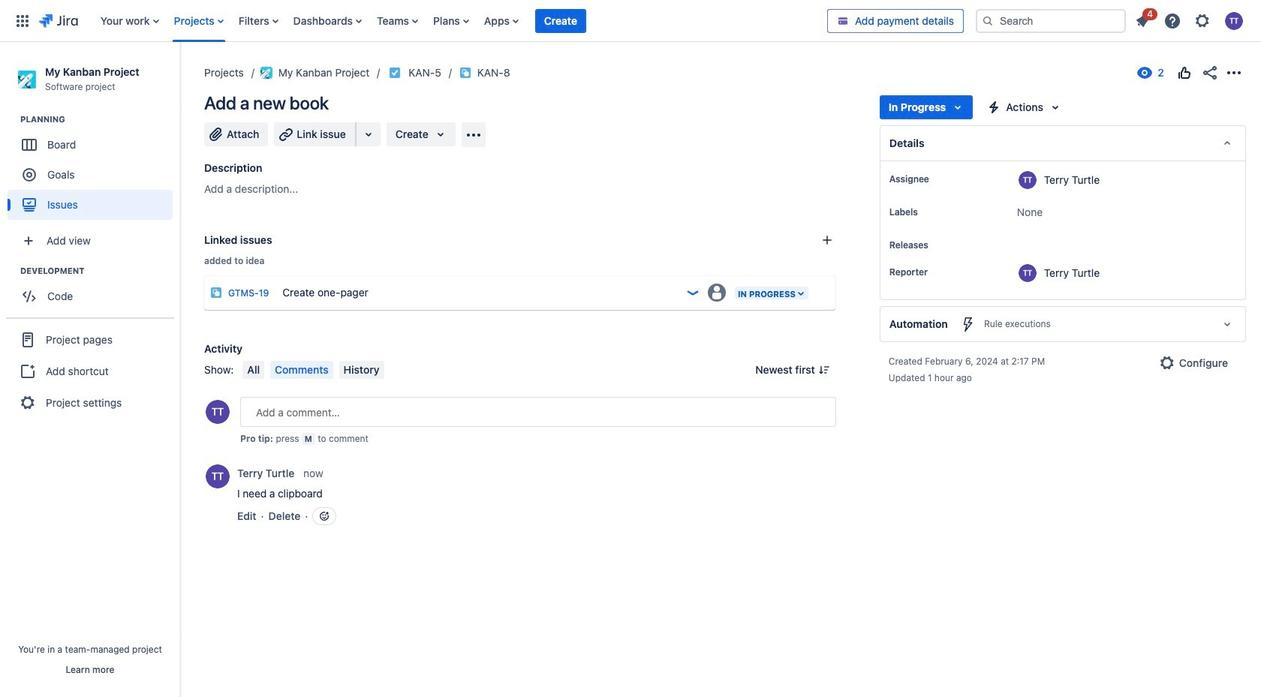 Task type: describe. For each thing, give the bounding box(es) containing it.
Search field
[[976, 9, 1127, 33]]

labels pin to top. only you can see pinned fields. image
[[921, 207, 933, 219]]

sidebar element
[[0, 42, 180, 698]]

settings image
[[1194, 12, 1212, 30]]

link an issue image
[[821, 234, 833, 246]]

group for the planning 'image'
[[8, 114, 179, 225]]

details element
[[880, 125, 1247, 161]]

more information about terry turtle image for reporter pin to top. only you can see pinned fields. icon
[[1019, 264, 1037, 282]]

vote options: no one has voted for this issue yet. image
[[1176, 64, 1194, 82]]

heading for development icon
[[20, 265, 179, 277]]

sidebar navigation image
[[164, 60, 197, 90]]

appswitcher icon image
[[14, 12, 32, 30]]

2 vertical spatial group
[[6, 318, 174, 424]]

more information about terry turtle image for "assignee pin to top. only you can see pinned fields." icon
[[1019, 171, 1037, 189]]

task image
[[389, 67, 401, 79]]

2 vertical spatial more information about terry turtle image
[[206, 465, 230, 489]]

issue type: sub-task image
[[210, 287, 222, 299]]

link web pages and more image
[[360, 125, 378, 143]]

goal image
[[23, 168, 36, 182]]

planning image
[[2, 111, 20, 129]]

list item inside list
[[1130, 6, 1158, 33]]

subtask image
[[459, 67, 471, 79]]



Task type: vqa. For each thing, say whether or not it's contained in the screenshot.
the sample to the top
no



Task type: locate. For each thing, give the bounding box(es) containing it.
1 horizontal spatial list
[[1130, 6, 1253, 34]]

heading for the planning 'image'
[[20, 114, 179, 126]]

notifications image
[[1134, 12, 1152, 30]]

jira image
[[39, 12, 78, 30], [39, 12, 78, 30]]

None search field
[[976, 9, 1127, 33]]

0 vertical spatial more information about terry turtle image
[[1019, 171, 1037, 189]]

add app image
[[465, 126, 483, 144]]

help image
[[1164, 12, 1182, 30]]

list up the subtask icon
[[93, 0, 828, 42]]

2 heading from the top
[[20, 265, 179, 277]]

1 vertical spatial heading
[[20, 265, 179, 277]]

search image
[[982, 15, 994, 27]]

actions image
[[1226, 64, 1244, 82]]

group for development icon
[[8, 265, 179, 316]]

0 vertical spatial heading
[[20, 114, 179, 126]]

your profile and settings image
[[1226, 12, 1244, 30]]

more information about terry turtle image
[[1019, 171, 1037, 189], [1019, 264, 1037, 282], [206, 465, 230, 489]]

primary element
[[9, 0, 828, 42]]

list item
[[535, 0, 586, 42], [1130, 6, 1158, 33]]

list up vote options: no one has voted for this issue yet. image
[[1130, 6, 1253, 34]]

my kanban project image
[[260, 67, 272, 79]]

Add a comment… field
[[240, 397, 837, 427]]

add reaction image
[[319, 511, 331, 523]]

0 horizontal spatial list item
[[535, 0, 586, 42]]

0 vertical spatial group
[[8, 114, 179, 225]]

assignee pin to top. only you can see pinned fields. image
[[933, 173, 945, 185]]

1 vertical spatial group
[[8, 265, 179, 316]]

priority: low image
[[686, 285, 701, 300]]

development image
[[2, 262, 20, 280]]

group
[[8, 114, 179, 225], [8, 265, 179, 316], [6, 318, 174, 424]]

1 heading from the top
[[20, 114, 179, 126]]

menu bar
[[240, 361, 387, 379]]

copy link to issue image
[[507, 66, 519, 78]]

list
[[93, 0, 828, 42], [1130, 6, 1253, 34]]

1 horizontal spatial list item
[[1130, 6, 1158, 33]]

banner
[[0, 0, 1262, 42]]

automation element
[[880, 306, 1247, 342]]

0 horizontal spatial list
[[93, 0, 828, 42]]

reporter pin to top. only you can see pinned fields. image
[[931, 267, 943, 279]]

1 vertical spatial more information about terry turtle image
[[1019, 264, 1037, 282]]

heading
[[20, 114, 179, 126], [20, 265, 179, 277]]



